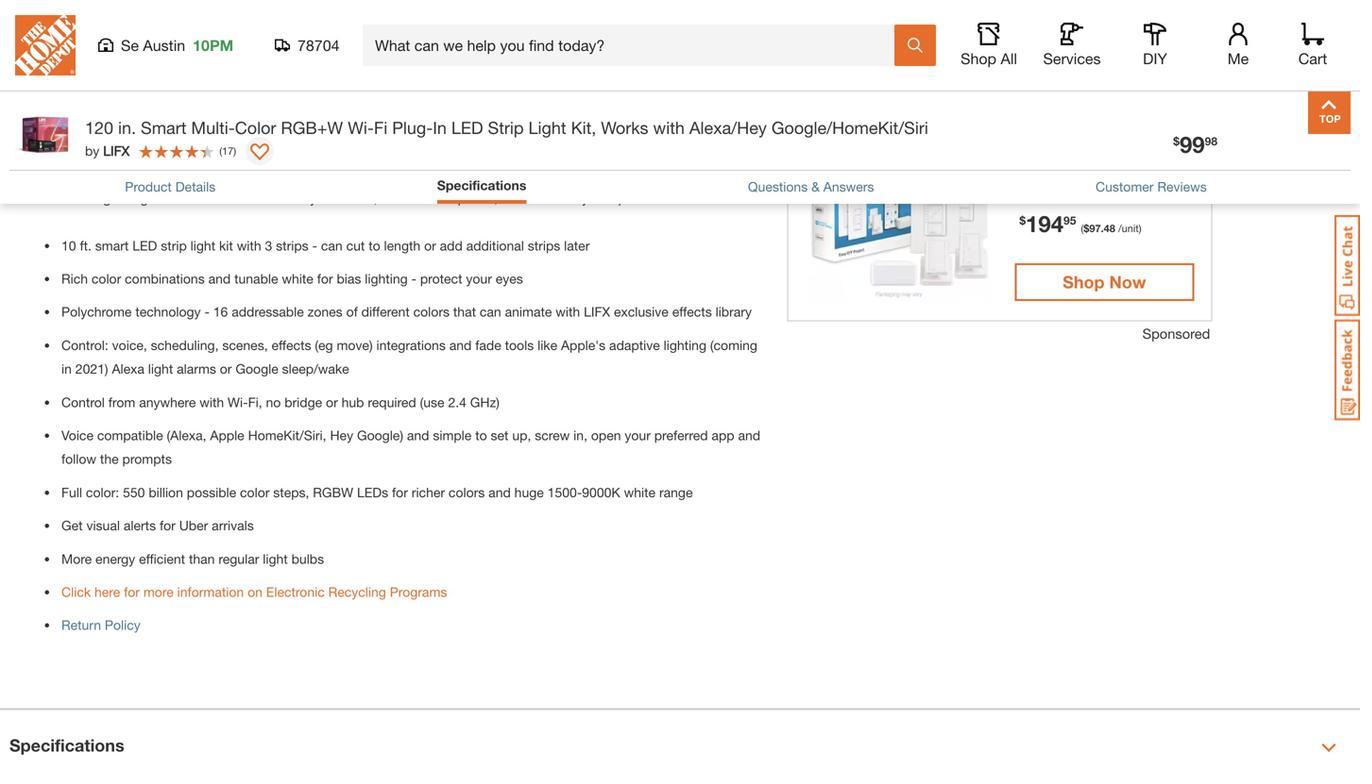 Task type: vqa. For each thing, say whether or not it's contained in the screenshot.
rated
no



Task type: locate. For each thing, give the bounding box(es) containing it.
lighting left (coming
[[664, 338, 707, 353]]

wi- up apple
[[228, 395, 248, 410]]

0 vertical spatial can
[[321, 238, 343, 253]]

1 vertical spatial effects
[[272, 338, 311, 353]]

screw
[[535, 428, 570, 444]]

shop left now
[[1063, 272, 1105, 292]]

can right that
[[480, 304, 501, 320]]

lifx
[[103, 143, 130, 159], [584, 304, 610, 320]]

lifx right by on the left
[[103, 143, 130, 159]]

shop all
[[961, 50, 1017, 68]]

0 vertical spatial color
[[92, 271, 121, 287]]

return policy link down "here"
[[61, 618, 141, 634]]

0 horizontal spatial -
[[204, 304, 210, 320]]

0 horizontal spatial return policy
[[61, 618, 141, 634]]

ft.
[[80, 238, 92, 253]]

additional
[[466, 238, 524, 253]]

0 horizontal spatial return
[[61, 618, 101, 634]]

1 vertical spatial -
[[411, 271, 417, 287]]

1 vertical spatial your
[[625, 428, 651, 444]]

combinations
[[125, 271, 205, 287]]

hub
[[342, 395, 364, 410]]

$ inside "$ 99 98"
[[1174, 135, 1180, 148]]

1 horizontal spatial $
[[1084, 222, 1090, 235]]

( left (p-
[[1093, 185, 1096, 197]]

0 horizontal spatial effects
[[272, 338, 311, 353]]

effects left (eg
[[272, 338, 311, 353]]

now
[[1109, 272, 1146, 292]]

0 horizontal spatial wi-
[[228, 395, 248, 410]]

1 vertical spatial lighting
[[664, 338, 707, 353]]

length
[[384, 238, 421, 253]]

to right cut
[[369, 238, 380, 253]]

$ left .
[[1084, 222, 1090, 235]]

prompts
[[122, 452, 172, 467]]

1 horizontal spatial your
[[625, 428, 651, 444]]

return policy for return policy link to the top
[[826, 55, 905, 71]]

me button
[[1208, 23, 1269, 68]]

0 vertical spatial policy
[[869, 55, 905, 71]]

2 horizontal spatial light
[[263, 551, 288, 567]]

caseta smart lighting dimmer switch (2 count) kit with smart hub, pedestals for pico remotes (p-bdg-pkg2w) image
[[807, 118, 991, 302]]

$ down pico
[[1020, 214, 1026, 227]]

1 horizontal spatial effects
[[672, 304, 712, 320]]

)
[[234, 145, 236, 157], [1113, 185, 1116, 197], [1139, 222, 1142, 235]]

2 horizontal spatial )
[[1139, 222, 1142, 235]]

shop inside shop all button
[[961, 50, 997, 68]]

light right alexa
[[148, 361, 173, 377]]

add
[[440, 238, 463, 253]]

0 horizontal spatial light
[[148, 361, 173, 377]]

for left bias
[[317, 271, 333, 287]]

strips
[[276, 238, 309, 253], [528, 238, 560, 253]]

for inside caseta smart lighting dimmer switch (2 count) kit with smart hub, pedestals for pico remotes (p-bdg- pkg2w)
[[1176, 174, 1192, 190]]

library
[[716, 304, 752, 320]]

color
[[92, 271, 121, 287], [240, 485, 270, 501]]

visual
[[86, 518, 120, 534]]

set
[[491, 428, 509, 444]]

smart up "remotes"
[[1043, 174, 1079, 190]]

shop left all
[[961, 50, 997, 68]]

2 vertical spatial or
[[326, 395, 338, 410]]

0 horizontal spatial return policy link
[[61, 618, 141, 634]]

led left strip
[[132, 238, 157, 253]]

color right rich
[[92, 271, 121, 287]]

strip
[[161, 238, 187, 253]]

0 horizontal spatial led
[[132, 238, 157, 253]]

voice,
[[112, 338, 147, 353]]

0 vertical spatial or
[[424, 238, 436, 253]]

colors right richer
[[449, 485, 485, 501]]

0 vertical spatial )
[[234, 145, 236, 157]]

return down click
[[61, 618, 101, 634]]

richer
[[412, 485, 445, 501]]

more
[[143, 585, 174, 600]]

effects left library
[[672, 304, 712, 320]]

efficient
[[139, 551, 185, 567]]

google)
[[357, 428, 403, 444]]

installation guide link
[[826, 26, 929, 42]]

0 horizontal spatial to
[[369, 238, 380, 253]]

0 vertical spatial shop
[[961, 50, 997, 68]]

2 vertical spatial (
[[1081, 222, 1084, 235]]

1 horizontal spatial return policy link
[[826, 55, 905, 71]]

1 vertical spatial to
[[475, 428, 487, 444]]

services button
[[1042, 23, 1102, 68]]

0 vertical spatial -
[[312, 238, 317, 253]]

with left 3
[[237, 238, 261, 253]]

white right the tunable
[[282, 271, 313, 287]]

apple's
[[561, 338, 606, 353]]

effects inside control: voice, scheduling, scenes, effects (eg move) integrations and fade tools like apple's adaptive lighting (coming in 2021) alexa light alarms or google sleep/wake
[[272, 338, 311, 353]]

to left set
[[475, 428, 487, 444]]

all
[[1001, 50, 1017, 68]]

0 horizontal spatial policy
[[105, 618, 141, 634]]

2 vertical spatial light
[[263, 551, 288, 567]]

app
[[712, 428, 735, 444]]

1 vertical spatial can
[[480, 304, 501, 320]]

return
[[826, 55, 866, 71], [61, 618, 101, 634]]

- left protect
[[411, 271, 417, 287]]

your inside voice compatible (alexa, apple homekit/siri, hey google) and simple to set up, screw in, open your preferred app and follow the prompts
[[625, 428, 651, 444]]

that
[[453, 304, 476, 320]]

cut
[[346, 238, 365, 253]]

return down installation
[[826, 55, 866, 71]]

strips right 3
[[276, 238, 309, 253]]

10
[[61, 238, 76, 253]]

display image
[[250, 144, 269, 162]]

1 horizontal spatial lifx
[[584, 304, 610, 320]]

color:
[[86, 485, 119, 501]]

0 horizontal spatial strips
[[276, 238, 309, 253]]

your left eyes
[[466, 271, 492, 287]]

compatible
[[97, 428, 163, 444]]

1 horizontal spatial return policy
[[826, 55, 905, 71]]

strip
[[488, 118, 524, 138]]

1500-
[[548, 485, 582, 501]]

smart up switch
[[1060, 135, 1096, 150]]

return policy
[[826, 55, 905, 71], [61, 618, 141, 634]]

1 horizontal spatial color
[[240, 485, 270, 501]]

1 horizontal spatial light
[[191, 238, 216, 253]]

0 horizontal spatial (
[[219, 145, 222, 157]]

follow
[[61, 452, 96, 467]]

or right alarms
[[220, 361, 232, 377]]

2 horizontal spatial -
[[411, 271, 417, 287]]

1 horizontal spatial shop
[[1063, 272, 1105, 292]]

voice compatible (alexa, apple homekit/siri, hey google) and simple to set up, screw in, open your preferred app and follow the prompts
[[61, 428, 760, 467]]

white left range
[[624, 485, 656, 501]]

0 horizontal spatial specifications
[[9, 736, 124, 756]]

1 vertical spatial return policy
[[61, 618, 141, 634]]

0 vertical spatial (
[[219, 145, 222, 157]]

product details
[[125, 179, 216, 194]]

1 vertical spatial )
[[1113, 185, 1116, 197]]

or left hub
[[326, 395, 338, 410]]

- up rich color combinations and tunable white for bias lighting - protect your eyes
[[312, 238, 317, 253]]

( 17 )
[[219, 145, 236, 157]]

in
[[61, 361, 72, 377]]

1 horizontal spatial led
[[451, 118, 483, 138]]

kit
[[219, 238, 233, 253]]

return policy link down installation
[[826, 55, 905, 71]]

installation
[[826, 26, 890, 42]]

details
[[175, 179, 216, 194]]

0 vertical spatial your
[[466, 271, 492, 287]]

1 vertical spatial colors
[[449, 485, 485, 501]]

information
[[177, 585, 244, 600]]

0 vertical spatial led
[[451, 118, 483, 138]]

light for led
[[191, 238, 216, 253]]

for
[[1176, 174, 1192, 190], [317, 271, 333, 287], [392, 485, 408, 501], [160, 518, 176, 534], [124, 585, 140, 600]]

1 horizontal spatial lighting
[[664, 338, 707, 353]]

1 vertical spatial or
[[220, 361, 232, 377]]

10 ft. smart led strip light kit with 3 strips - can cut to length or add additional strips later
[[61, 238, 590, 253]]

polychrome
[[61, 304, 132, 320]]

( left 97
[[1081, 222, 1084, 235]]

alexa/hey
[[689, 118, 767, 138]]

( down multi-
[[219, 145, 222, 157]]

led right in
[[451, 118, 483, 138]]

policy down installation guide link
[[869, 55, 905, 71]]

and right the app
[[738, 428, 760, 444]]

$ up kit
[[1174, 135, 1180, 148]]

) for ( 430 )
[[1113, 185, 1116, 197]]

no
[[266, 395, 281, 410]]

and left huge
[[489, 485, 511, 501]]

scheduling,
[[151, 338, 219, 353]]

can
[[321, 238, 343, 253], [480, 304, 501, 320]]

light left kit
[[191, 238, 216, 253]]

2 horizontal spatial or
[[424, 238, 436, 253]]

with
[[653, 118, 685, 138], [1015, 174, 1039, 190], [237, 238, 261, 253], [556, 304, 580, 320], [200, 395, 224, 410]]

color left steps,
[[240, 485, 270, 501]]

se
[[121, 36, 139, 54]]

) for ( 17 )
[[234, 145, 236, 157]]

apple
[[210, 428, 244, 444]]

$ for 99
[[1174, 135, 1180, 148]]

0 horizontal spatial white
[[282, 271, 313, 287]]

10pm
[[193, 36, 233, 54]]

return policy down installation
[[826, 55, 905, 71]]

light
[[529, 118, 566, 138]]

1 horizontal spatial to
[[475, 428, 487, 444]]

fi,
[[248, 395, 262, 410]]

0 horizontal spatial )
[[234, 145, 236, 157]]

adaptive
[[609, 338, 660, 353]]

0 horizontal spatial or
[[220, 361, 232, 377]]

installation guide
[[826, 26, 929, 42]]

from
[[108, 395, 135, 410]]

your right the open
[[625, 428, 651, 444]]

to inside voice compatible (alexa, apple homekit/siri, hey google) and simple to set up, screw in, open your preferred app and follow the prompts
[[475, 428, 487, 444]]

1 horizontal spatial )
[[1113, 185, 1116, 197]]

and left fade
[[449, 338, 472, 353]]

light inside control: voice, scheduling, scenes, effects (eg move) integrations and fade tools like apple's adaptive lighting (coming in 2021) alexa light alarms or google sleep/wake
[[148, 361, 173, 377]]

light
[[191, 238, 216, 253], [148, 361, 173, 377], [263, 551, 288, 567]]

led
[[451, 118, 483, 138], [132, 238, 157, 253]]

wi- right rgb+w
[[348, 118, 374, 138]]

and up 16
[[208, 271, 231, 287]]

1 horizontal spatial (
[[1081, 222, 1084, 235]]

simple
[[433, 428, 472, 444]]

shop inside shop now button
[[1063, 272, 1105, 292]]

( for 17
[[219, 145, 222, 157]]

and inside control: voice, scheduling, scenes, effects (eg move) integrations and fade tools like apple's adaptive lighting (coming in 2021) alexa light alarms or google sleep/wake
[[449, 338, 472, 353]]

and left simple
[[407, 428, 429, 444]]

0 horizontal spatial shop
[[961, 50, 997, 68]]

integrations
[[376, 338, 446, 353]]

0 horizontal spatial $
[[1020, 214, 1026, 227]]

1 vertical spatial specifications
[[9, 736, 124, 756]]

1 vertical spatial return policy link
[[61, 618, 141, 634]]

for down kit
[[1176, 174, 1192, 190]]

0 vertical spatial specifications
[[437, 178, 527, 193]]

- left 16
[[204, 304, 210, 320]]

light left bulbs
[[263, 551, 288, 567]]

2 horizontal spatial (
[[1093, 185, 1096, 197]]

policy down "here"
[[105, 618, 141, 634]]

1 horizontal spatial wi-
[[348, 118, 374, 138]]

smart
[[141, 118, 186, 138], [1060, 135, 1096, 150], [1043, 174, 1079, 190]]

regular
[[219, 551, 259, 567]]

lifx up apple's on the left top of the page
[[584, 304, 610, 320]]

(use
[[420, 395, 445, 410]]

0 vertical spatial light
[[191, 238, 216, 253]]

0 horizontal spatial lifx
[[103, 143, 130, 159]]

0 horizontal spatial can
[[321, 238, 343, 253]]

( for 430
[[1093, 185, 1096, 197]]

dimmer
[[1015, 154, 1061, 170]]

effects
[[672, 304, 712, 320], [272, 338, 311, 353]]

.
[[1101, 222, 1104, 235]]

2 horizontal spatial $
[[1174, 135, 1180, 148]]

0 vertical spatial return
[[826, 55, 866, 71]]

strips left later at left
[[528, 238, 560, 253]]

specifications
[[437, 178, 527, 193], [9, 736, 124, 756]]

1 vertical spatial light
[[148, 361, 173, 377]]

return policy for the leftmost return policy link
[[61, 618, 141, 634]]

$ 99 98
[[1174, 131, 1218, 158]]

1 vertical spatial (
[[1093, 185, 1096, 197]]

0 horizontal spatial lighting
[[365, 271, 408, 287]]

1 vertical spatial white
[[624, 485, 656, 501]]

pkg2w)
[[1015, 214, 1065, 230]]

fade
[[475, 338, 501, 353]]

1 vertical spatial shop
[[1063, 272, 1105, 292]]

0 vertical spatial wi-
[[348, 118, 374, 138]]

smart right in.
[[141, 118, 186, 138]]

return policy down "here"
[[61, 618, 141, 634]]

or inside control: voice, scheduling, scenes, effects (eg move) integrations and fade tools like apple's adaptive lighting (coming in 2021) alexa light alarms or google sleep/wake
[[220, 361, 232, 377]]

uber
[[179, 518, 208, 534]]

1 horizontal spatial strips
[[528, 238, 560, 253]]

can left cut
[[321, 238, 343, 253]]

0 vertical spatial return policy
[[826, 55, 905, 71]]

or left add
[[424, 238, 436, 253]]

with up pico
[[1015, 174, 1039, 190]]

for left uber
[[160, 518, 176, 534]]

customer reviews
[[1096, 179, 1207, 194]]

1 horizontal spatial white
[[624, 485, 656, 501]]

( inside $ 194 95 ( $ 97 . 48 /unit )
[[1081, 222, 1084, 235]]

(alexa,
[[167, 428, 206, 444]]

of
[[346, 304, 358, 320]]

light for than
[[263, 551, 288, 567]]

120 in. smart multi-color rgb+w wi-fi plug-in led strip light kit, works with alexa/hey google/homekit/siri
[[85, 118, 928, 138]]

caseta
[[1015, 135, 1057, 150]]

colors left that
[[413, 304, 450, 320]]

for right leds
[[392, 485, 408, 501]]

lighting up different on the top left
[[365, 271, 408, 287]]

1 vertical spatial lifx
[[584, 304, 610, 320]]



Task type: describe. For each thing, give the bounding box(es) containing it.
polychrome technology - 16 addressable zones of different colors that can animate with lifx exclusive effects library
[[61, 304, 752, 320]]

98
[[1205, 135, 1218, 148]]

energy
[[95, 551, 135, 567]]

1 horizontal spatial or
[[326, 395, 338, 410]]

click
[[61, 585, 91, 600]]

google/homekit/siri
[[772, 118, 928, 138]]

0 horizontal spatial your
[[466, 271, 492, 287]]

product image image
[[14, 101, 76, 162]]

2 strips from the left
[[528, 238, 560, 253]]

up,
[[512, 428, 531, 444]]

0 vertical spatial effects
[[672, 304, 712, 320]]

430
[[1096, 185, 1113, 197]]

the home depot logo image
[[15, 15, 76, 76]]

caseta smart lighting dimmer switch (2 count) kit with smart hub, pedestals for pico remotes (p-bdg- pkg2w) link
[[1015, 118, 1194, 230]]

animate
[[505, 304, 552, 320]]

possible
[[187, 485, 236, 501]]

95
[[1064, 214, 1076, 227]]

194
[[1026, 210, 1064, 237]]

the
[[100, 452, 119, 467]]

alarms
[[177, 361, 216, 377]]

shop for shop now
[[1063, 272, 1105, 292]]

$ for 194
[[1020, 214, 1026, 227]]

exclusive
[[614, 304, 669, 320]]

feedback link image
[[1335, 319, 1360, 421]]

works
[[601, 118, 649, 138]]

0 horizontal spatial color
[[92, 271, 121, 287]]

&
[[812, 179, 820, 194]]

than
[[189, 551, 215, 567]]

with inside caseta smart lighting dimmer switch (2 count) kit with smart hub, pedestals for pico remotes (p-bdg- pkg2w)
[[1015, 174, 1039, 190]]

0 vertical spatial lighting
[[365, 271, 408, 287]]

(p-
[[1101, 194, 1118, 210]]

shop for shop all
[[961, 50, 997, 68]]

) inside $ 194 95 ( $ 97 . 48 /unit )
[[1139, 222, 1142, 235]]

protect
[[420, 271, 462, 287]]

(2
[[1109, 154, 1119, 170]]

1 vertical spatial color
[[240, 485, 270, 501]]

kit
[[1164, 154, 1180, 170]]

customer
[[1096, 179, 1154, 194]]

What can we help you find today? search field
[[375, 26, 894, 65]]

for right "here"
[[124, 585, 140, 600]]

pedestals
[[1114, 174, 1172, 190]]

smart
[[95, 238, 129, 253]]

switch
[[1065, 154, 1105, 170]]

questions & answers
[[748, 179, 874, 194]]

here
[[94, 585, 120, 600]]

0 vertical spatial colors
[[413, 304, 450, 320]]

later
[[564, 238, 590, 253]]

google
[[236, 361, 278, 377]]

zones
[[308, 304, 343, 320]]

control from anywhere with wi-fi, no bridge or hub required (use 2.4 ghz)
[[61, 395, 500, 410]]

range
[[659, 485, 693, 501]]

eyes
[[496, 271, 523, 287]]

1 vertical spatial policy
[[105, 618, 141, 634]]

with right works
[[653, 118, 685, 138]]

1 horizontal spatial -
[[312, 238, 317, 253]]

se austin 10pm
[[121, 36, 233, 54]]

lighting inside control: voice, scheduling, scenes, effects (eg move) integrations and fade tools like apple's adaptive lighting (coming in 2021) alexa light alarms or google sleep/wake
[[664, 338, 707, 353]]

sponsored
[[1143, 325, 1210, 342]]

control
[[61, 395, 105, 410]]

different
[[361, 304, 410, 320]]

bdg-
[[1118, 194, 1152, 210]]

1 vertical spatial led
[[132, 238, 157, 253]]

1 horizontal spatial specifications
[[437, 178, 527, 193]]

more
[[61, 551, 92, 567]]

rgbw
[[313, 485, 353, 501]]

hub,
[[1082, 174, 1111, 190]]

reviews
[[1158, 179, 1207, 194]]

/unit
[[1118, 222, 1139, 235]]

pico
[[1015, 194, 1041, 210]]

1 horizontal spatial can
[[480, 304, 501, 320]]

1 vertical spatial wi-
[[228, 395, 248, 410]]

me
[[1228, 50, 1249, 68]]

shop all button
[[959, 23, 1019, 68]]

( 430 )
[[1093, 185, 1116, 197]]

550
[[123, 485, 145, 501]]

click here for more information on electronic recycling programs link
[[61, 585, 447, 600]]

with up apple's on the left top of the page
[[556, 304, 580, 320]]

technology
[[135, 304, 201, 320]]

120
[[85, 118, 113, 138]]

live chat image
[[1335, 215, 1360, 316]]

homekit/siri,
[[248, 428, 326, 444]]

control: voice, scheduling, scenes, effects (eg move) integrations and fade tools like apple's adaptive lighting (coming in 2021) alexa light alarms or google sleep/wake
[[61, 338, 758, 377]]

austin
[[143, 36, 185, 54]]

leds
[[357, 485, 388, 501]]

0 vertical spatial white
[[282, 271, 313, 287]]

alerts
[[124, 518, 156, 534]]

16
[[213, 304, 228, 320]]

1 strips from the left
[[276, 238, 309, 253]]

0 vertical spatial to
[[369, 238, 380, 253]]

1 horizontal spatial policy
[[869, 55, 905, 71]]

move)
[[337, 338, 373, 353]]

addressable
[[232, 304, 304, 320]]

alexa
[[112, 361, 144, 377]]

shop now
[[1063, 272, 1146, 292]]

kit,
[[571, 118, 596, 138]]

bias
[[337, 271, 361, 287]]

2 vertical spatial -
[[204, 304, 210, 320]]

get
[[61, 518, 83, 534]]

0 vertical spatial return policy link
[[826, 55, 905, 71]]

1 horizontal spatial return
[[826, 55, 866, 71]]

guide
[[893, 26, 929, 42]]

count)
[[1123, 154, 1160, 170]]

with down alarms
[[200, 395, 224, 410]]

2.4
[[448, 395, 467, 410]]

0 vertical spatial lifx
[[103, 143, 130, 159]]

product
[[125, 179, 172, 194]]

electronic
[[266, 585, 325, 600]]

78704 button
[[275, 36, 340, 55]]

1 vertical spatial return
[[61, 618, 101, 634]]

3
[[265, 238, 272, 253]]

questions
[[748, 179, 808, 194]]

bulbs
[[292, 551, 324, 567]]

bridge
[[285, 395, 322, 410]]

caret image
[[1322, 741, 1337, 756]]



